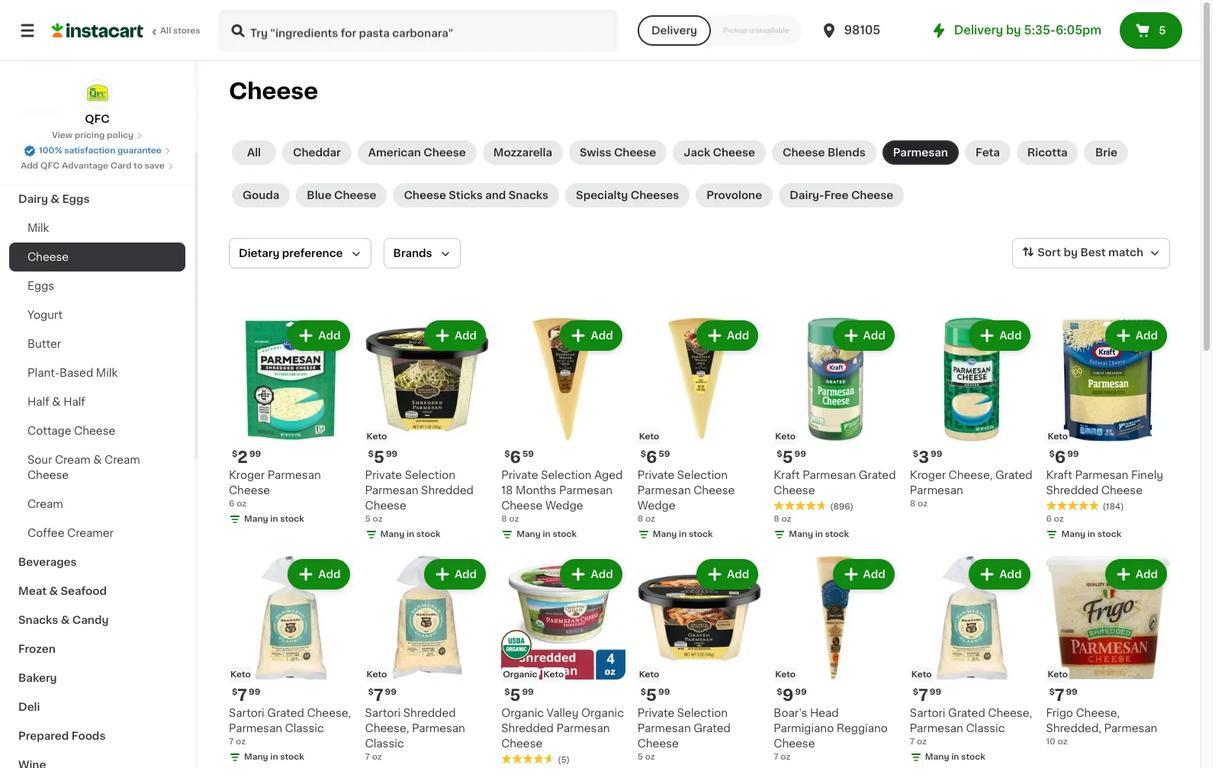 Task type: locate. For each thing, give the bounding box(es) containing it.
1 horizontal spatial sartori grated cheese, parmesan classic 7 oz
[[910, 708, 1032, 746]]

& for half
[[52, 397, 61, 407]]

$ 5 99 for private selection parmesan grated cheese
[[641, 688, 670, 704]]

0 vertical spatial snacks
[[509, 190, 549, 201]]

2 wedge from the left
[[638, 500, 676, 511]]

eggs inside dairy & eggs link
[[62, 194, 90, 204]]

$ 5 99 up private selection parmesan grated cheese 5 oz
[[641, 688, 670, 704]]

stores
[[173, 27, 200, 35]]

eggs
[[62, 194, 90, 204], [27, 281, 54, 291]]

& left candy
[[61, 615, 70, 626]]

shredded,
[[1046, 723, 1102, 734]]

1 kraft from the left
[[774, 470, 800, 480]]

seafood
[[61, 586, 107, 597]]

grated
[[859, 470, 896, 480], [996, 470, 1033, 480], [267, 708, 304, 719], [948, 708, 986, 719], [694, 723, 731, 734]]

1 vertical spatial snacks
[[18, 615, 58, 626]]

oz inside private selection aged 18 months parmesan cheese wedge 8 oz
[[509, 515, 519, 523]]

1 horizontal spatial $ 6 59
[[641, 449, 670, 465]]

organic for organic keto
[[503, 671, 538, 679]]

private inside private selection parmesan shredded cheese 5 oz
[[365, 470, 402, 480]]

0 horizontal spatial wedge
[[545, 500, 583, 511]]

None search field
[[218, 9, 618, 52]]

prepared
[[18, 731, 69, 742]]

butter
[[27, 339, 61, 349]]

qfc down 100%
[[40, 162, 60, 170]]

0 vertical spatial by
[[1006, 24, 1021, 36]]

oz inside private selection parmesan shredded cheese 5 oz
[[373, 515, 383, 523]]

classic inside sartori shredded cheese, parmesan classic 7 oz
[[365, 739, 404, 749]]

kroger down '$ 3 99'
[[910, 470, 946, 480]]

1 horizontal spatial half
[[63, 397, 85, 407]]

1 horizontal spatial all
[[247, 147, 261, 158]]

meat & seafood
[[18, 586, 107, 597]]

cheese inside kroger parmesan cheese 6 oz
[[229, 485, 270, 496]]

sticks
[[449, 190, 483, 201]]

save
[[145, 162, 165, 170]]

kraft up 8 oz
[[774, 470, 800, 480]]

1 59 from the left
[[523, 450, 534, 458]]

half down plant-based milk
[[63, 397, 85, 407]]

bakery
[[18, 673, 57, 684]]

eggs down advantage
[[62, 194, 90, 204]]

produce
[[18, 165, 65, 175]]

selection inside private selection parmesan cheese wedge 8 oz
[[677, 470, 728, 480]]

snacks right and
[[509, 190, 549, 201]]

delivery
[[954, 24, 1004, 36], [652, 25, 697, 36]]

american
[[368, 147, 421, 158]]

best match
[[1081, 247, 1144, 258]]

99 inside $ 9 99
[[795, 688, 807, 697]]

american cheese
[[368, 147, 466, 158]]

$ 2 99
[[232, 449, 261, 465]]

59 up the months
[[523, 450, 534, 458]]

organic right valley at the left bottom
[[581, 708, 624, 719]]

$ 5 99 for kraft parmesan grated cheese
[[777, 449, 806, 465]]

8 inside private selection parmesan cheese wedge 8 oz
[[638, 515, 643, 523]]

1 sartori from the left
[[229, 708, 264, 719]]

head
[[810, 708, 839, 719]]

6 for kraft parmesan finely shredded cheese
[[1055, 449, 1066, 465]]

1 wedge from the left
[[545, 500, 583, 511]]

all for all
[[247, 147, 261, 158]]

1 horizontal spatial 59
[[659, 450, 670, 458]]

kraft for 5
[[774, 470, 800, 480]]

4 $ 7 99 from the left
[[1049, 688, 1078, 704]]

cheese inside private selection parmesan cheese wedge 8 oz
[[694, 485, 735, 496]]

parmesan inside organic valley organic shredded parmesan cheese
[[557, 723, 610, 734]]

selection inside private selection parmesan grated cheese 5 oz
[[677, 708, 728, 719]]

0 horizontal spatial classic
[[285, 723, 324, 734]]

kroger for cheese,
[[910, 470, 946, 480]]

item badge image
[[501, 630, 532, 661]]

$ inside '$ 3 99'
[[913, 450, 919, 458]]

shredded
[[421, 485, 474, 496], [1046, 485, 1099, 496], [403, 708, 456, 719], [501, 723, 554, 734]]

$ 6 59 up private selection parmesan cheese wedge 8 oz in the bottom of the page
[[641, 449, 670, 465]]

selection inside private selection aged 18 months parmesan cheese wedge 8 oz
[[541, 470, 592, 480]]

6 for private selection parmesan cheese wedge
[[646, 449, 657, 465]]

2 kroger from the left
[[910, 470, 946, 480]]

2 $ 6 59 from the left
[[641, 449, 670, 465]]

by inside best match sort by field
[[1064, 247, 1078, 258]]

yogurt link
[[9, 301, 185, 330]]

1 horizontal spatial kroger
[[910, 470, 946, 480]]

cheese, inside sartori shredded cheese, parmesan classic 7 oz
[[365, 723, 409, 734]]

candy
[[72, 615, 109, 626]]

0 horizontal spatial by
[[1006, 24, 1021, 36]]

delivery button
[[638, 15, 711, 46]]

organic left valley at the left bottom
[[501, 708, 544, 719]]

many in stock
[[244, 515, 304, 523], [517, 530, 577, 538], [789, 530, 849, 538], [380, 530, 441, 538], [653, 530, 713, 538], [1062, 530, 1122, 538], [244, 753, 304, 762], [925, 753, 986, 762]]

selection inside private selection parmesan shredded cheese 5 oz
[[405, 470, 455, 480]]

1 horizontal spatial delivery
[[954, 24, 1004, 36]]

1 horizontal spatial by
[[1064, 247, 1078, 258]]

0 horizontal spatial sartori
[[229, 708, 264, 719]]

kraft inside kraft parmesan finely shredded cheese
[[1046, 470, 1073, 480]]

1 horizontal spatial classic
[[365, 739, 404, 749]]

by left 5:35-
[[1006, 24, 1021, 36]]

plant-based milk link
[[9, 359, 185, 388]]

parmesan inside private selection aged 18 months parmesan cheese wedge 8 oz
[[559, 485, 613, 496]]

jack cheese
[[684, 147, 755, 158]]

2 half from the left
[[63, 397, 85, 407]]

1 vertical spatial all
[[247, 147, 261, 158]]

kroger inside kroger parmesan cheese 6 oz
[[229, 470, 265, 480]]

private
[[501, 470, 538, 480], [365, 470, 402, 480], [638, 470, 675, 480], [638, 708, 675, 719]]

view pricing policy
[[52, 131, 134, 140]]

& inside snacks & candy link
[[61, 615, 70, 626]]

all link
[[232, 140, 276, 165]]

6 down "$ 6 99" on the right bottom of page
[[1046, 515, 1052, 523]]

by right sort
[[1064, 247, 1078, 258]]

2 59 from the left
[[659, 450, 670, 458]]

1 vertical spatial qfc
[[40, 162, 60, 170]]

parmesan inside kraft parmesan finely shredded cheese
[[1075, 470, 1129, 480]]

kroger
[[229, 470, 265, 480], [910, 470, 946, 480]]

1 horizontal spatial sartori
[[365, 708, 401, 719]]

5 inside private selection parmesan shredded cheese 5 oz
[[365, 515, 371, 523]]

organic down the item badge "image"
[[503, 671, 538, 679]]

by inside delivery by 5:35-6:05pm link
[[1006, 24, 1021, 36]]

add
[[21, 162, 38, 170], [318, 330, 341, 341], [455, 330, 477, 341], [591, 330, 613, 341], [727, 330, 749, 341], [863, 330, 886, 341], [1000, 330, 1022, 341], [1136, 330, 1158, 341], [318, 569, 341, 580], [455, 569, 477, 580], [591, 569, 613, 580], [727, 569, 749, 580], [863, 569, 886, 580], [1000, 569, 1022, 580], [1136, 569, 1158, 580]]

eggs up yogurt
[[27, 281, 54, 291]]

parmesan
[[893, 147, 948, 158], [268, 470, 321, 480], [803, 470, 856, 480], [1075, 470, 1129, 480], [559, 485, 613, 496], [365, 485, 419, 496], [638, 485, 691, 496], [910, 485, 964, 496], [229, 723, 282, 734], [557, 723, 610, 734], [412, 723, 465, 734], [638, 723, 691, 734], [910, 723, 964, 734], [1104, 723, 1158, 734]]

0 horizontal spatial milk
[[27, 223, 49, 233]]

valley
[[547, 708, 579, 719]]

8 inside kroger cheese, grated parmesan 8 oz
[[910, 499, 916, 508]]

by for delivery
[[1006, 24, 1021, 36]]

half down plant-
[[27, 397, 49, 407]]

$ 5 99 down organic keto
[[504, 688, 534, 704]]

qfc
[[85, 114, 110, 124], [40, 162, 60, 170]]

qfc inside qfc link
[[85, 114, 110, 124]]

cheese, inside kroger cheese, grated parmesan 8 oz
[[949, 470, 993, 480]]

kroger inside kroger cheese, grated parmesan 8 oz
[[910, 470, 946, 480]]

frigo
[[1046, 708, 1073, 719]]

selection for cheese
[[677, 470, 728, 480]]

aged
[[594, 470, 623, 480]]

2 sartori from the left
[[365, 708, 401, 719]]

1 horizontal spatial wedge
[[638, 500, 676, 511]]

best
[[1081, 247, 1106, 258]]

2 kraft from the left
[[1046, 470, 1073, 480]]

& inside half & half link
[[52, 397, 61, 407]]

& up cottage
[[52, 397, 61, 407]]

wedge inside private selection aged 18 months parmesan cheese wedge 8 oz
[[545, 500, 583, 511]]

0 horizontal spatial delivery
[[652, 25, 697, 36]]

private inside private selection aged 18 months parmesan cheese wedge 8 oz
[[501, 470, 538, 480]]

recipes link
[[9, 98, 185, 127]]

0 horizontal spatial kroger
[[229, 470, 265, 480]]

organic keto
[[503, 671, 564, 679]]

sartori shredded cheese, parmesan classic 7 oz
[[365, 708, 465, 762]]

0 horizontal spatial eggs
[[27, 281, 54, 291]]

$ 7 99
[[232, 688, 260, 704], [368, 688, 397, 704], [913, 688, 942, 704], [1049, 688, 1078, 704]]

1 kroger from the left
[[229, 470, 265, 480]]

cheeses
[[631, 190, 679, 201]]

qfc up view pricing policy "link"
[[85, 114, 110, 124]]

shredded inside sartori shredded cheese, parmesan classic 7 oz
[[403, 708, 456, 719]]

private for private selection parmesan shredded cheese
[[365, 470, 402, 480]]

private selection parmesan cheese wedge 8 oz
[[638, 470, 735, 523]]

0 horizontal spatial $ 6 59
[[504, 449, 534, 465]]

private for private selection parmesan cheese wedge
[[638, 470, 675, 480]]

1 half from the left
[[27, 397, 49, 407]]

& inside dairy & eggs link
[[51, 194, 60, 204]]

mozzarella
[[493, 147, 552, 158]]

sort by
[[1038, 247, 1078, 258]]

& inside sour cream & cream cheese
[[93, 455, 102, 465]]

all up gouda
[[247, 147, 261, 158]]

0 horizontal spatial 59
[[523, 450, 534, 458]]

yogurt
[[27, 310, 63, 320]]

kraft parmesan finely shredded cheese
[[1046, 470, 1164, 496]]

eggs link
[[9, 272, 185, 301]]

selection for shredded
[[405, 470, 455, 480]]

swiss cheese
[[580, 147, 656, 158]]

shredded for organic valley organic shredded parmesan cheese
[[501, 723, 554, 734]]

0 horizontal spatial all
[[160, 27, 171, 35]]

kraft down "$ 6 99" on the right bottom of page
[[1046, 470, 1073, 480]]

$ 5 99 up private selection parmesan shredded cheese 5 oz
[[368, 449, 398, 465]]

cream link
[[9, 490, 185, 519]]

cheese,
[[949, 470, 993, 480], [307, 708, 351, 719], [988, 708, 1032, 719], [1076, 708, 1120, 719], [365, 723, 409, 734]]

kroger down '$ 2 99'
[[229, 470, 265, 480]]

59 for private selection aged 18 months parmesan cheese wedge
[[523, 450, 534, 458]]

dairy-
[[790, 190, 824, 201]]

frozen link
[[9, 635, 185, 664]]

&
[[51, 194, 60, 204], [52, 397, 61, 407], [93, 455, 102, 465], [49, 586, 58, 597], [61, 615, 70, 626]]

selection for grated
[[677, 708, 728, 719]]

★★★★★
[[774, 500, 827, 511], [774, 500, 827, 511], [1046, 500, 1100, 511], [1046, 500, 1100, 511], [501, 754, 555, 765], [501, 754, 555, 765]]

7 inside sartori shredded cheese, parmesan classic 7 oz
[[365, 753, 370, 762]]

boar's head parmigiano reggiano cheese 7 oz
[[774, 708, 888, 762]]

oz inside frigo cheese, shredded, parmesan 10 oz
[[1058, 738, 1068, 746]]

snacks up frozen
[[18, 615, 58, 626]]

brands button
[[383, 238, 461, 269]]

shredded inside kraft parmesan finely shredded cheese
[[1046, 485, 1099, 496]]

$ 6 59 up the 18
[[504, 449, 534, 465]]

cheese inside sour cream & cream cheese
[[27, 470, 69, 481]]

oz inside kroger cheese, grated parmesan 8 oz
[[918, 499, 928, 508]]

many inside product group
[[244, 515, 268, 523]]

& right meat
[[49, 586, 58, 597]]

delivery inside button
[[652, 25, 697, 36]]

milk right based
[[96, 368, 118, 378]]

boar's
[[774, 708, 808, 719]]

policy
[[107, 131, 134, 140]]

coffee creamer link
[[9, 519, 185, 548]]

cheese inside organic valley organic shredded parmesan cheese
[[501, 739, 543, 749]]

product group containing 3
[[910, 317, 1034, 510]]

& for candy
[[61, 615, 70, 626]]

parmesan inside kroger cheese, grated parmesan 8 oz
[[910, 485, 964, 496]]

7
[[238, 688, 247, 704], [374, 688, 383, 704], [919, 688, 928, 704], [1055, 688, 1065, 704], [229, 738, 234, 746], [910, 738, 915, 746], [774, 753, 779, 762], [365, 753, 370, 762]]

sour cream & cream cheese link
[[9, 446, 185, 490]]

0 horizontal spatial snacks
[[18, 615, 58, 626]]

blue cheese
[[307, 190, 376, 201]]

1 horizontal spatial qfc
[[85, 114, 110, 124]]

7 inside boar's head parmigiano reggiano cheese 7 oz
[[774, 753, 779, 762]]

99 inside "$ 6 99"
[[1068, 450, 1079, 458]]

0 vertical spatial qfc
[[85, 114, 110, 124]]

product group containing 9
[[774, 556, 898, 768]]

keto
[[775, 432, 796, 441], [367, 432, 387, 441], [639, 432, 660, 441], [1048, 432, 1068, 441], [230, 671, 251, 679], [544, 671, 564, 679], [775, 671, 796, 679], [367, 671, 387, 679], [639, 671, 660, 679], [912, 671, 932, 679], [1048, 671, 1068, 679]]

beverages link
[[9, 548, 185, 577]]

1 horizontal spatial eggs
[[62, 194, 90, 204]]

kraft for 6
[[1046, 470, 1073, 480]]

cheese blends link
[[772, 140, 876, 165]]

$ 5 99 up kraft parmesan grated cheese
[[777, 449, 806, 465]]

private selection aged 18 months parmesan cheese wedge 8 oz
[[501, 470, 623, 523]]

$ 6 59 for private selection aged 18 months parmesan cheese wedge
[[504, 449, 534, 465]]

in
[[270, 515, 278, 523], [543, 530, 551, 538], [815, 530, 823, 538], [407, 530, 414, 538], [679, 530, 687, 538], [1088, 530, 1096, 538], [270, 753, 278, 762], [952, 753, 959, 762]]

organic for organic valley organic shredded parmesan cheese
[[501, 708, 544, 719]]

$ 6 59 for private selection parmesan cheese wedge
[[641, 449, 670, 465]]

0 horizontal spatial half
[[27, 397, 49, 407]]

sort
[[1038, 247, 1061, 258]]

private inside private selection parmesan cheese wedge 8 oz
[[638, 470, 675, 480]]

cheese, inside frigo cheese, shredded, parmesan 10 oz
[[1076, 708, 1120, 719]]

59 up private selection parmesan cheese wedge 8 oz in the bottom of the page
[[659, 450, 670, 458]]

6 up private selection parmesan cheese wedge 8 oz in the bottom of the page
[[646, 449, 657, 465]]

kraft inside kraft parmesan grated cheese
[[774, 470, 800, 480]]

8 inside private selection aged 18 months parmesan cheese wedge 8 oz
[[501, 515, 507, 523]]

oz inside private selection parmesan cheese wedge 8 oz
[[645, 515, 655, 523]]

selection for 18
[[541, 470, 592, 480]]

parmesan inside private selection parmesan cheese wedge 8 oz
[[638, 485, 691, 496]]

0 vertical spatial eggs
[[62, 194, 90, 204]]

thanksgiving link
[[9, 127, 185, 156]]

& inside meat & seafood link
[[49, 586, 58, 597]]

delivery for delivery by 5:35-6:05pm
[[954, 24, 1004, 36]]

cheese sticks and snacks link
[[393, 183, 559, 208]]

specialty cheeses link
[[565, 183, 690, 208]]

organic
[[503, 671, 538, 679], [501, 708, 544, 719], [581, 708, 624, 719]]

6 up kraft parmesan finely shredded cheese
[[1055, 449, 1066, 465]]

1 $ 6 59 from the left
[[504, 449, 534, 465]]

0 horizontal spatial sartori grated cheese, parmesan classic 7 oz
[[229, 708, 351, 746]]

0 horizontal spatial qfc
[[40, 162, 60, 170]]

cottage
[[27, 426, 71, 436]]

all left stores
[[160, 27, 171, 35]]

shredded inside organic valley organic shredded parmesan cheese
[[501, 723, 554, 734]]

6 down '$ 2 99'
[[229, 499, 235, 508]]

advantage
[[62, 162, 108, 170]]

match
[[1109, 247, 1144, 258]]

1 horizontal spatial kraft
[[1046, 470, 1073, 480]]

1 vertical spatial milk
[[96, 368, 118, 378]]

1 vertical spatial by
[[1064, 247, 1078, 258]]

1 vertical spatial eggs
[[27, 281, 54, 291]]

& down cottage cheese link
[[93, 455, 102, 465]]

0 horizontal spatial kraft
[[774, 470, 800, 480]]

2 horizontal spatial sartori
[[910, 708, 946, 719]]

milk down dairy at the left top
[[27, 223, 49, 233]]

99 inside '$ 2 99'
[[249, 450, 261, 458]]

shredded inside private selection parmesan shredded cheese 5 oz
[[421, 485, 474, 496]]

0 vertical spatial all
[[160, 27, 171, 35]]

grated inside private selection parmesan grated cheese 5 oz
[[694, 723, 731, 734]]

6 up the 18
[[510, 449, 521, 465]]

parmesan inside private selection parmesan shredded cheese 5 oz
[[365, 485, 419, 496]]

product group
[[229, 317, 353, 528], [365, 317, 489, 544], [501, 317, 625, 544], [638, 317, 762, 544], [774, 317, 898, 544], [910, 317, 1034, 510], [1046, 317, 1170, 544], [229, 556, 353, 768], [365, 556, 489, 768], [501, 556, 625, 768], [638, 556, 762, 768], [774, 556, 898, 768], [910, 556, 1034, 767], [1046, 556, 1170, 749]]

many
[[244, 515, 268, 523], [517, 530, 541, 538], [789, 530, 813, 538], [380, 530, 405, 538], [653, 530, 677, 538], [1062, 530, 1086, 538], [244, 753, 268, 762], [925, 753, 950, 762]]

& right dairy at the left top
[[51, 194, 60, 204]]

1 $ 7 99 from the left
[[232, 688, 260, 704]]

$
[[232, 450, 238, 458], [504, 450, 510, 458], [777, 450, 783, 458], [368, 450, 374, 458], [641, 450, 646, 458], [913, 450, 919, 458], [1049, 450, 1055, 458], [232, 688, 238, 697], [504, 688, 510, 697], [777, 688, 783, 697], [368, 688, 374, 697], [641, 688, 646, 697], [913, 688, 919, 697], [1049, 688, 1055, 697]]



Task type: vqa. For each thing, say whether or not it's contained in the screenshot.


Task type: describe. For each thing, give the bounding box(es) containing it.
5 button
[[1120, 12, 1183, 49]]

$ inside $ 9 99
[[777, 688, 783, 697]]

snacks & candy
[[18, 615, 109, 626]]

oz inside boar's head parmigiano reggiano cheese 7 oz
[[781, 753, 791, 762]]

plant-based milk
[[27, 368, 118, 378]]

creamer
[[67, 528, 114, 539]]

cheese inside kraft parmesan finely shredded cheese
[[1102, 485, 1143, 496]]

delivery for delivery
[[652, 25, 697, 36]]

& for eggs
[[51, 194, 60, 204]]

all stores
[[160, 27, 200, 35]]

98105
[[844, 24, 881, 36]]

specialty
[[576, 190, 628, 201]]

$ inside "$ 6 99"
[[1049, 450, 1055, 458]]

parmesan inside frigo cheese, shredded, parmesan 10 oz
[[1104, 723, 1158, 734]]

to
[[134, 162, 143, 170]]

98105 button
[[820, 9, 912, 52]]

feta link
[[965, 140, 1011, 165]]

Search field
[[220, 11, 616, 50]]

cheese link
[[9, 243, 185, 272]]

3 sartori from the left
[[910, 708, 946, 719]]

1 horizontal spatial snacks
[[509, 190, 549, 201]]

100% satisfaction guarantee
[[39, 146, 162, 155]]

thanksgiving
[[18, 136, 91, 146]]

$ 3 99
[[913, 449, 943, 465]]

6 for private selection aged 18 months parmesan cheese wedge
[[510, 449, 521, 465]]

specialty cheeses
[[576, 190, 679, 201]]

delivery by 5:35-6:05pm
[[954, 24, 1102, 36]]

9
[[783, 688, 794, 704]]

2
[[238, 449, 248, 465]]

swiss cheese link
[[569, 140, 667, 165]]

card
[[111, 162, 132, 170]]

5 inside private selection parmesan grated cheese 5 oz
[[638, 753, 643, 762]]

3
[[919, 449, 929, 465]]

Best match Sort by field
[[1013, 238, 1170, 269]]

stock inside product group
[[280, 515, 304, 523]]

instacart logo image
[[52, 21, 143, 40]]

all for all stores
[[160, 27, 171, 35]]

blends
[[828, 147, 866, 158]]

view
[[52, 131, 73, 140]]

meat
[[18, 586, 47, 597]]

brands
[[393, 248, 432, 259]]

parmesan inside sartori shredded cheese, parmesan classic 7 oz
[[412, 723, 465, 734]]

pricing
[[75, 131, 105, 140]]

private inside private selection parmesan grated cheese 5 oz
[[638, 708, 675, 719]]

bakery link
[[9, 664, 185, 693]]

$ inside '$ 2 99'
[[232, 450, 238, 458]]

and
[[485, 190, 506, 201]]

cheese inside kraft parmesan grated cheese
[[774, 485, 815, 496]]

(184)
[[1103, 502, 1124, 511]]

99 inside '$ 3 99'
[[931, 450, 943, 458]]

add qfc advantage card to save link
[[21, 160, 174, 172]]

shredded for kraft parmesan finely shredded cheese
[[1046, 485, 1099, 496]]

cheddar link
[[282, 140, 352, 165]]

qfc logo image
[[83, 79, 112, 108]]

6 oz
[[1046, 515, 1064, 523]]

product group containing 2
[[229, 317, 353, 528]]

organic valley organic shredded parmesan cheese
[[501, 708, 624, 749]]

6:05pm
[[1056, 24, 1102, 36]]

half & half link
[[9, 388, 185, 417]]

0 vertical spatial milk
[[27, 223, 49, 233]]

private for private selection aged 18 months parmesan cheese wedge
[[501, 470, 538, 480]]

cream up coffee
[[27, 499, 63, 510]]

service type group
[[638, 15, 802, 46]]

grated inside kroger cheese, grated parmesan 8 oz
[[996, 470, 1033, 480]]

2 $ 7 99 from the left
[[368, 688, 397, 704]]

swiss
[[580, 147, 612, 158]]

3 $ 7 99 from the left
[[913, 688, 942, 704]]

cheddar
[[293, 147, 341, 158]]

produce link
[[9, 156, 185, 185]]

qfc inside add qfc advantage card to save link
[[40, 162, 60, 170]]

cottage cheese link
[[9, 417, 185, 446]]

coffee creamer
[[27, 528, 114, 539]]

gouda
[[243, 190, 279, 201]]

$ 6 99
[[1049, 449, 1079, 465]]

mozzarella link
[[483, 140, 563, 165]]

by for sort
[[1064, 247, 1078, 258]]

prepared foods link
[[9, 722, 185, 751]]

plant-
[[27, 368, 59, 378]]

grated inside kraft parmesan grated cheese
[[859, 470, 896, 480]]

prepared foods
[[18, 731, 106, 742]]

$ 5 99 for private selection parmesan shredded cheese
[[368, 449, 398, 465]]

view pricing policy link
[[52, 130, 143, 142]]

deli
[[18, 702, 40, 713]]

delivery by 5:35-6:05pm link
[[930, 21, 1102, 40]]

lists link
[[9, 43, 185, 73]]

snacks & candy link
[[9, 606, 185, 635]]

1 horizontal spatial milk
[[96, 368, 118, 378]]

100% satisfaction guarantee button
[[24, 142, 171, 157]]

& for seafood
[[49, 586, 58, 597]]

jack cheese link
[[673, 140, 766, 165]]

qfc link
[[83, 79, 112, 127]]

ricotta
[[1028, 147, 1068, 158]]

cream down cottage cheese link
[[105, 455, 140, 465]]

cheese inside private selection aged 18 months parmesan cheese wedge 8 oz
[[501, 500, 543, 511]]

frozen
[[18, 644, 56, 655]]

satisfaction
[[64, 146, 115, 155]]

coffee
[[27, 528, 64, 539]]

2 horizontal spatial classic
[[966, 723, 1005, 734]]

oz inside sartori shredded cheese, parmesan classic 7 oz
[[372, 753, 382, 762]]

sartori inside sartori shredded cheese, parmesan classic 7 oz
[[365, 708, 401, 719]]

18
[[501, 485, 513, 496]]

10
[[1046, 738, 1056, 746]]

cheese inside private selection parmesan grated cheese 5 oz
[[638, 739, 679, 749]]

(5)
[[558, 756, 570, 765]]

brie
[[1096, 147, 1118, 158]]

provolone
[[707, 190, 762, 201]]

oz inside kroger parmesan cheese 6 oz
[[237, 499, 247, 508]]

add qfc advantage card to save
[[21, 162, 165, 170]]

blue
[[307, 190, 332, 201]]

guarantee
[[117, 146, 162, 155]]

parmesan inside kraft parmesan grated cheese
[[803, 470, 856, 480]]

cheese inside private selection parmesan shredded cheese 5 oz
[[365, 500, 406, 511]]

$ 5 99 for organic valley organic shredded parmesan cheese
[[504, 688, 534, 704]]

5 inside button
[[1159, 25, 1166, 36]]

foods
[[72, 731, 106, 742]]

parmesan inside private selection parmesan grated cheese 5 oz
[[638, 723, 691, 734]]

6 inside kroger parmesan cheese 6 oz
[[229, 499, 235, 508]]

wedge inside private selection parmesan cheese wedge 8 oz
[[638, 500, 676, 511]]

parmesan link
[[883, 140, 959, 165]]

jack
[[684, 147, 710, 158]]

oz inside private selection parmesan grated cheese 5 oz
[[645, 753, 655, 762]]

sour
[[27, 455, 52, 465]]

finely
[[1131, 470, 1164, 480]]

eggs inside eggs 'link'
[[27, 281, 54, 291]]

1 sartori grated cheese, parmesan classic 7 oz from the left
[[229, 708, 351, 746]]

8 oz
[[774, 515, 792, 523]]

5:35-
[[1024, 24, 1056, 36]]

kroger for parmesan
[[229, 470, 265, 480]]

cottage cheese
[[27, 426, 115, 436]]

months
[[516, 485, 557, 496]]

shredded for private selection parmesan shredded cheese 5 oz
[[421, 485, 474, 496]]

59 for private selection parmesan cheese wedge
[[659, 450, 670, 458]]

lists
[[43, 53, 69, 63]]

cream down 'cottage cheese'
[[55, 455, 91, 465]]

100%
[[39, 146, 62, 155]]

meat & seafood link
[[9, 577, 185, 606]]

parmesan inside kroger parmesan cheese 6 oz
[[268, 470, 321, 480]]

cheese inside boar's head parmigiano reggiano cheese 7 oz
[[774, 739, 815, 749]]

keto inside product group
[[775, 671, 796, 679]]

dietary preference
[[239, 248, 343, 259]]

sour cream & cream cheese
[[27, 455, 140, 481]]

2 sartori grated cheese, parmesan classic 7 oz from the left
[[910, 708, 1032, 746]]



